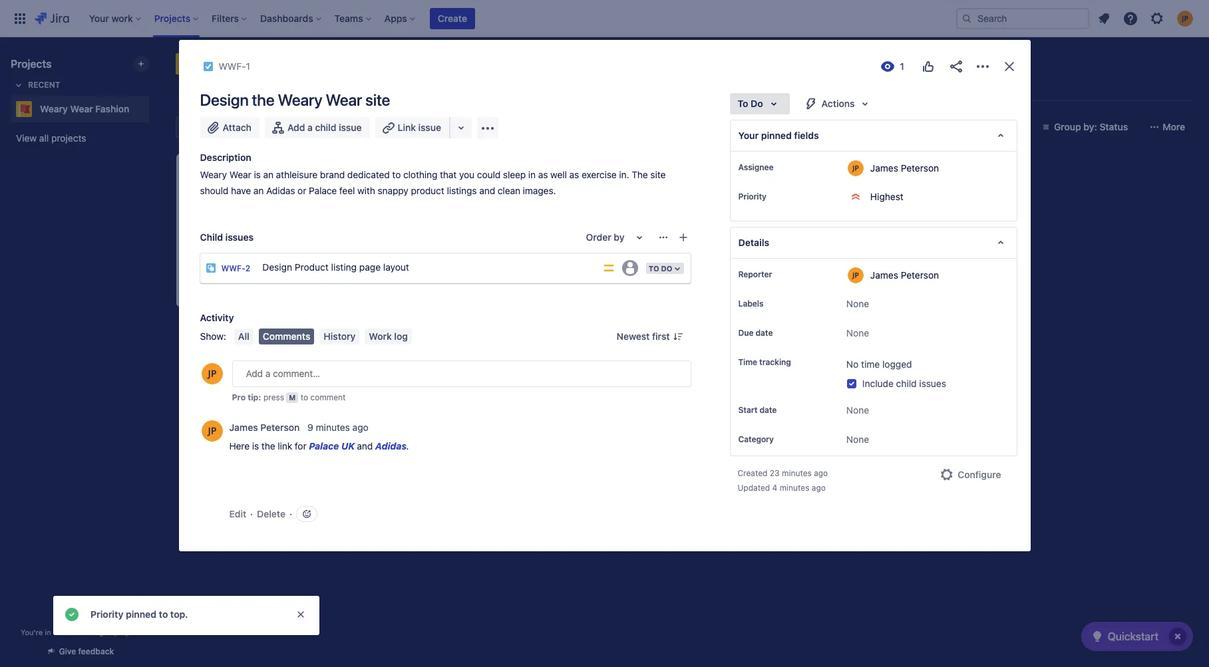 Task type: locate. For each thing, give the bounding box(es) containing it.
1 vertical spatial site
[[651, 169, 666, 180]]

1 palace from the top
[[309, 185, 337, 196]]

0 horizontal spatial issues
[[225, 232, 254, 243]]

pinned up the project
[[126, 609, 157, 621]]

site up link issue button
[[366, 91, 390, 109]]

and
[[480, 185, 496, 196], [357, 441, 373, 452]]

configure link
[[932, 465, 1010, 486]]

0 vertical spatial child
[[315, 122, 337, 133]]

the left link
[[262, 441, 275, 452]]

adidas
[[266, 185, 295, 196], [376, 441, 407, 452]]

adidas link
[[376, 441, 407, 452]]

design down should
[[188, 199, 218, 210]]

1 vertical spatial an
[[254, 185, 264, 196]]

activity
[[200, 312, 234, 324]]

an
[[263, 169, 274, 180], [254, 185, 264, 196]]

date right start
[[760, 406, 777, 416]]

pinned for your
[[762, 130, 792, 141]]

2 vertical spatial to
[[159, 609, 168, 621]]

is
[[254, 169, 261, 180], [252, 441, 259, 452]]

1 vertical spatial a
[[53, 629, 57, 637]]

1 down description
[[226, 164, 230, 175]]

should
[[200, 185, 229, 196]]

wwf- left copy link to issue "icon"
[[219, 61, 246, 72]]

managed
[[80, 629, 112, 637]]

to right in
[[393, 169, 401, 180]]

success image
[[64, 607, 80, 623]]

0 vertical spatial do
[[751, 98, 764, 109]]

fashion up the calendar at the left of the page
[[292, 55, 347, 73]]

0 vertical spatial adidas
[[266, 185, 295, 196]]

in right you're
[[45, 629, 51, 637]]

add reaction image
[[302, 509, 312, 520]]

0 vertical spatial peterson
[[901, 162, 940, 173]]

do down the issue actions icon
[[662, 264, 673, 273]]

to up should
[[196, 165, 207, 174]]

james peterson image left add people icon
[[313, 117, 334, 138]]

1 horizontal spatial in
[[529, 169, 536, 180]]

wwf- right "/"
[[221, 264, 246, 274]]

james peterson image
[[313, 117, 334, 138], [328, 226, 344, 242]]

2 vertical spatial to
[[649, 264, 660, 273]]

to left top.
[[159, 609, 168, 621]]

or
[[298, 185, 307, 196]]

minutes up palace uk link
[[316, 423, 350, 434]]

work log button
[[365, 329, 412, 345]]

link
[[278, 441, 292, 452]]

1 vertical spatial weary wear fashion
[[40, 103, 129, 115]]

0 down child
[[206, 252, 212, 264]]

0 horizontal spatial priority
[[91, 609, 123, 621]]

1 vertical spatial palace
[[309, 441, 339, 452]]

1 vertical spatial wwf-
[[204, 229, 228, 239]]

2 vertical spatial site
[[291, 199, 306, 210]]

1 horizontal spatial child
[[897, 378, 917, 390]]

site down or
[[291, 199, 306, 210]]

wwf-1 for wwf-1 link to the bottom
[[204, 229, 232, 239]]

weary up add at the left of the page
[[278, 91, 323, 109]]

configure
[[958, 470, 1002, 481]]

include
[[863, 378, 894, 390]]

peterson up link
[[261, 423, 300, 434]]

0 horizontal spatial do
[[209, 165, 220, 174]]

weary wear fashion
[[202, 55, 347, 73], [40, 103, 129, 115]]

pinned
[[762, 130, 792, 141], [126, 609, 157, 621]]

time
[[739, 358, 758, 368]]

time tracking pin to top image
[[794, 358, 805, 368]]

have
[[231, 185, 251, 196]]

as left well
[[539, 169, 548, 180]]

the left the list link
[[252, 91, 275, 109]]

is right here
[[252, 441, 259, 452]]

is left athleisure on the top of the page
[[254, 169, 261, 180]]

wwf-1 link up "/"
[[204, 229, 232, 240]]

0 horizontal spatial to
[[196, 165, 207, 174]]

product
[[411, 185, 445, 196]]

issues right the include
[[920, 378, 947, 390]]

0 vertical spatial to do
[[738, 98, 764, 109]]

1 vertical spatial to
[[196, 165, 207, 174]]

create banner
[[0, 0, 1210, 37]]

uk
[[341, 441, 355, 452]]

the down should
[[220, 199, 234, 210]]

as right well
[[570, 169, 580, 180]]

1 vertical spatial ago
[[815, 469, 829, 479]]

logged
[[883, 359, 913, 370]]

2 horizontal spatial to
[[738, 98, 749, 109]]

1 vertical spatial do
[[209, 165, 220, 174]]

0 vertical spatial james
[[871, 162, 899, 173]]

primary element
[[8, 0, 957, 37]]

1 horizontal spatial site
[[366, 91, 390, 109]]

priority for priority
[[739, 192, 767, 202]]

peterson down 'details' element
[[901, 269, 940, 281]]

weary wear fashion link
[[11, 96, 144, 123]]

to right m
[[301, 393, 308, 403]]

clothing
[[404, 169, 438, 180]]

0 vertical spatial a
[[308, 122, 313, 133]]

2 vertical spatial do
[[662, 264, 673, 273]]

work log
[[369, 331, 408, 342]]

wear up have on the top left of the page
[[230, 169, 252, 180]]

ago right 4
[[812, 484, 826, 494]]

create button
[[430, 8, 475, 29]]

due date
[[739, 328, 773, 338]]

project
[[678, 83, 710, 95]]

order
[[586, 232, 612, 243]]

0
[[441, 164, 447, 175], [599, 164, 605, 175], [206, 252, 212, 264]]

a left team-
[[53, 629, 57, 637]]

0 vertical spatial priority
[[739, 192, 767, 202]]

james down 'details' element
[[871, 269, 899, 281]]

priority left the priority unpin "image"
[[739, 192, 767, 202]]

1 issue from the left
[[339, 122, 362, 133]]

0 vertical spatial an
[[263, 169, 274, 180]]

date left due date pin to top image
[[756, 328, 773, 338]]

1 horizontal spatial weary wear fashion
[[202, 55, 347, 73]]

menu bar
[[232, 329, 415, 345]]

menu bar containing all
[[232, 329, 415, 345]]

share image
[[949, 59, 965, 75]]

1 vertical spatial peterson
[[901, 269, 940, 281]]

you're
[[21, 629, 43, 637]]

view
[[16, 133, 37, 144]]

0 vertical spatial site
[[366, 91, 390, 109]]

view all projects
[[16, 133, 86, 144]]

design right 2
[[263, 262, 292, 273]]

0 right done
[[599, 164, 605, 175]]

0 horizontal spatial pinned
[[126, 609, 157, 621]]

attach
[[223, 122, 252, 133]]

could
[[477, 169, 501, 180]]

and right uk
[[357, 441, 373, 452]]

1 vertical spatial fashion
[[95, 103, 129, 115]]

wwf-1 inside design the weary wear site dialog
[[219, 61, 250, 72]]

priority inside design the weary wear site dialog
[[739, 192, 767, 202]]

give feedback
[[59, 647, 114, 657]]

calendar link
[[308, 77, 353, 101]]

actions
[[822, 98, 855, 109]]

all button
[[234, 329, 254, 345]]

design product listing page layout link
[[257, 255, 597, 282]]

your pinned fields
[[739, 130, 819, 141]]

0 horizontal spatial to
[[159, 609, 168, 621]]

done
[[572, 165, 594, 174]]

adidas inside description weary wear is an athleisure brand dedicated to clothing that you could sleep in as well as exercise in. the site should have an adidas or palace feel with snappy product listings and clean images.
[[266, 185, 295, 196]]

weary inside description weary wear is an athleisure brand dedicated to clothing that you could sleep in as well as exercise in. the site should have an adidas or palace feel with snappy product listings and clean images.
[[200, 169, 227, 180]]

to do down settings
[[738, 98, 764, 109]]

0 horizontal spatial issue
[[339, 122, 362, 133]]

to do button down the issue actions icon
[[645, 262, 686, 276]]

0 vertical spatial to
[[393, 169, 401, 180]]

none
[[847, 298, 870, 310], [847, 328, 870, 339], [847, 405, 870, 416], [847, 434, 870, 446]]

1 up board
[[246, 61, 250, 72]]

1 horizontal spatial pinned
[[762, 130, 792, 141]]

1 horizontal spatial to
[[301, 393, 308, 403]]

wwf-1 link right task image
[[219, 59, 250, 75]]

2 horizontal spatial 0
[[599, 164, 605, 175]]

edit
[[229, 509, 247, 520]]

to do button
[[730, 93, 790, 115], [645, 262, 686, 276]]

ago up uk
[[353, 423, 369, 434]]

wwf-1 up "/"
[[204, 229, 232, 239]]

adidas right uk
[[376, 441, 407, 452]]

1 vertical spatial issues
[[920, 378, 947, 390]]

wear up list
[[251, 55, 288, 73]]

to down the issue actions icon
[[649, 264, 660, 273]]

james peterson for details
[[871, 269, 940, 281]]

2 horizontal spatial to
[[393, 169, 401, 180]]

1
[[246, 61, 250, 72], [226, 164, 230, 175], [228, 229, 232, 239], [215, 252, 219, 264]]

0 vertical spatial issues
[[225, 232, 254, 243]]

1 vertical spatial and
[[357, 441, 373, 452]]

0 horizontal spatial child
[[315, 122, 337, 133]]

and down could
[[480, 185, 496, 196]]

james peterson image up 'design product listing page layout'
[[328, 226, 344, 242]]

here is the link for palace uk
[[229, 441, 355, 452]]

to inside to do 1
[[196, 165, 207, 174]]

fashion up view all projects link
[[95, 103, 129, 115]]

add app image
[[480, 120, 496, 136]]

priority up managed
[[91, 609, 123, 621]]

feel
[[340, 185, 355, 196]]

1 vertical spatial minutes
[[782, 469, 812, 479]]

palace down 9
[[309, 441, 339, 452]]

0 vertical spatial and
[[480, 185, 496, 196]]

design the weary wear site
[[200, 91, 390, 109], [188, 199, 306, 210]]

an left athleisure on the top of the page
[[263, 169, 274, 180]]

newest first image
[[673, 332, 684, 342]]

design product listing page layout
[[263, 262, 409, 273]]

wwf-1 right task image
[[219, 61, 250, 72]]

child left add people icon
[[315, 122, 337, 133]]

project settings link
[[676, 77, 750, 101]]

copy link to issue image
[[248, 61, 258, 71]]

weary wear fashion up list
[[202, 55, 347, 73]]

0 vertical spatial date
[[756, 328, 773, 338]]

tab list
[[168, 77, 1202, 101]]

pinned right your
[[762, 130, 792, 141]]

the
[[252, 91, 275, 109], [220, 199, 234, 210], [262, 441, 275, 452]]

recent
[[28, 80, 60, 90]]

actions image
[[975, 59, 991, 75]]

newest
[[617, 331, 650, 342]]

to down settings
[[738, 98, 749, 109]]

issue actions image
[[658, 232, 669, 243]]

palace
[[309, 185, 337, 196], [309, 441, 339, 452]]

summary
[[178, 83, 220, 95]]

site right the
[[651, 169, 666, 180]]

newest first
[[617, 331, 670, 342]]

james peterson up link
[[229, 423, 300, 434]]

wear down athleisure on the top of the page
[[266, 199, 288, 210]]

0 vertical spatial fashion
[[292, 55, 347, 73]]

1 horizontal spatial issues
[[920, 378, 947, 390]]

2 as from the left
[[570, 169, 580, 180]]

your pinned fields element
[[730, 120, 1018, 152]]

james up highest
[[871, 162, 899, 173]]

palace down brand
[[309, 185, 337, 196]]

priority pinned to top.
[[91, 609, 188, 621]]

in up images.
[[529, 169, 536, 180]]

0 vertical spatial is
[[254, 169, 261, 180]]

4 none from the top
[[847, 434, 870, 446]]

to
[[738, 98, 749, 109], [196, 165, 207, 174], [649, 264, 660, 273]]

1 inside design the weary wear site dialog
[[246, 61, 250, 72]]

do down description
[[209, 165, 220, 174]]

to do down the issue actions icon
[[649, 264, 673, 273]]

adidas left or
[[266, 185, 295, 196]]

weary wear fashion up view all projects link
[[40, 103, 129, 115]]

1 vertical spatial to do button
[[645, 262, 686, 276]]

2 horizontal spatial site
[[651, 169, 666, 180]]

1 right child
[[228, 229, 232, 239]]

0 right clothing at left
[[441, 164, 447, 175]]

projects
[[11, 58, 52, 70]]

0 horizontal spatial a
[[53, 629, 57, 637]]

peterson for details
[[901, 269, 940, 281]]

design the weary wear site down have on the top left of the page
[[188, 199, 306, 210]]

2 palace from the top
[[309, 441, 339, 452]]

issue right link
[[419, 122, 442, 133]]

peterson
[[901, 162, 940, 173], [901, 269, 940, 281], [261, 423, 300, 434]]

design up search board text box
[[200, 91, 249, 109]]

child down logged
[[897, 378, 917, 390]]

issues right child
[[225, 232, 254, 243]]

1 vertical spatial adidas
[[376, 441, 407, 452]]

minutes right 4
[[780, 484, 810, 494]]

james peterson for your pinned fields
[[871, 162, 940, 173]]

0 vertical spatial wwf-1
[[219, 61, 250, 72]]

2 vertical spatial ago
[[812, 484, 826, 494]]

2 issue from the left
[[419, 122, 442, 133]]

1 vertical spatial to do
[[649, 264, 673, 273]]

for
[[295, 441, 307, 452]]

wwf-1
[[219, 61, 250, 72], [204, 229, 232, 239]]

james peterson up highest
[[871, 162, 940, 173]]

1 as from the left
[[539, 169, 548, 180]]

search image
[[962, 13, 973, 24]]

check image
[[1090, 629, 1106, 645]]

done 0
[[572, 164, 605, 175]]

ago right 23
[[815, 469, 829, 479]]

1 vertical spatial priority
[[91, 609, 123, 621]]

link issue
[[398, 122, 442, 133]]

design the weary wear site dialog
[[179, 40, 1031, 552]]

to do button up your
[[730, 93, 790, 115]]

1 horizontal spatial adidas
[[376, 441, 407, 452]]

to inside description weary wear is an athleisure brand dedicated to clothing that you could sleep in as well as exercise in. the site should have an adidas or palace feel with snappy product listings and clean images.
[[393, 169, 401, 180]]

0 horizontal spatial in
[[45, 629, 51, 637]]

create
[[438, 12, 467, 24]]

design the weary wear site inside dialog
[[200, 91, 390, 109]]

1 horizontal spatial priority
[[739, 192, 767, 202]]

top.
[[170, 609, 188, 621]]

a right add at the left of the page
[[308, 122, 313, 133]]

project settings
[[678, 83, 748, 95]]

1 vertical spatial james peterson
[[871, 269, 940, 281]]

peterson up highest
[[901, 162, 940, 173]]

issue down "calendar" link
[[339, 122, 362, 133]]

weary up should
[[200, 169, 227, 180]]

to
[[393, 169, 401, 180], [301, 393, 308, 403], [159, 609, 168, 621]]

an right have on the top left of the page
[[254, 185, 264, 196]]

timeline link
[[363, 77, 406, 101]]

0 vertical spatial palace
[[309, 185, 337, 196]]

james up here
[[229, 423, 258, 434]]

pinned inside design the weary wear site dialog
[[762, 130, 792, 141]]

jira image
[[35, 10, 69, 26], [35, 10, 69, 26]]

0 horizontal spatial fashion
[[95, 103, 129, 115]]

brand
[[320, 169, 345, 180]]

james
[[871, 162, 899, 173], [871, 269, 899, 281], [229, 423, 258, 434]]

design the weary wear site up add at the left of the page
[[200, 91, 390, 109]]

0 vertical spatial ago
[[353, 423, 369, 434]]

2 vertical spatial the
[[262, 441, 275, 452]]

1 horizontal spatial issue
[[419, 122, 442, 133]]

9
[[308, 423, 314, 434]]

minutes right 23
[[782, 469, 812, 479]]

weary down recent
[[40, 103, 68, 115]]

1 horizontal spatial fashion
[[292, 55, 347, 73]]

all
[[238, 331, 250, 342]]

1 vertical spatial date
[[760, 406, 777, 416]]

0 horizontal spatial adidas
[[266, 185, 295, 196]]

1 vertical spatial design the weary wear site
[[188, 199, 306, 210]]

description weary wear is an athleisure brand dedicated to clothing that you could sleep in as well as exercise in. the site should have an adidas or palace feel with snappy product listings and clean images.
[[200, 152, 669, 196]]

1 vertical spatial james
[[871, 269, 899, 281]]

0 vertical spatial pinned
[[762, 130, 792, 141]]

wwf- for wwf-1 link to the bottom
[[204, 229, 228, 239]]

james peterson down 'details' element
[[871, 269, 940, 281]]

priority: medium image
[[603, 262, 616, 275]]

1 horizontal spatial and
[[480, 185, 496, 196]]

3 none from the top
[[847, 405, 870, 416]]

0 vertical spatial james peterson
[[871, 162, 940, 173]]

do up your
[[751, 98, 764, 109]]

wwf- right task icon
[[204, 229, 228, 239]]

wwf-1 for the topmost wwf-1 link
[[219, 61, 250, 72]]



Task type: describe. For each thing, give the bounding box(es) containing it.
in
[[384, 165, 392, 174]]

add people image
[[342, 119, 358, 135]]

task image
[[203, 61, 213, 72]]

by
[[614, 232, 625, 243]]

show:
[[200, 331, 226, 342]]

dismiss image
[[296, 610, 306, 621]]

project
[[115, 629, 139, 637]]

date for due date
[[756, 328, 773, 338]]

wear up add people icon
[[326, 91, 362, 109]]

assignee unpin image
[[777, 162, 787, 173]]

1 horizontal spatial to
[[649, 264, 660, 273]]

0 horizontal spatial site
[[291, 199, 306, 210]]

clean
[[498, 185, 521, 196]]

2 vertical spatial peterson
[[261, 423, 300, 434]]

progress
[[394, 165, 435, 174]]

settings
[[712, 83, 748, 95]]

0 vertical spatial to
[[738, 98, 749, 109]]

no time logged
[[847, 359, 913, 370]]

due date pin to top image
[[776, 328, 787, 339]]

timeline
[[366, 83, 403, 95]]

delete
[[257, 509, 286, 520]]

0 vertical spatial minutes
[[316, 423, 350, 434]]

sleep
[[503, 169, 526, 180]]

details
[[739, 237, 770, 248]]

2 vertical spatial minutes
[[780, 484, 810, 494]]

time
[[862, 359, 880, 370]]

category
[[739, 435, 774, 445]]

include child issues
[[863, 378, 947, 390]]

comment
[[311, 393, 346, 403]]

edit button
[[229, 508, 247, 521]]

1 horizontal spatial to do
[[738, 98, 764, 109]]

calendar
[[310, 83, 350, 95]]

with
[[358, 185, 375, 196]]

in.
[[620, 169, 630, 180]]

.
[[407, 441, 409, 452]]

your
[[739, 130, 759, 141]]

collapse recent projects image
[[11, 77, 27, 93]]

child issues
[[200, 232, 254, 243]]

team-
[[59, 629, 80, 637]]

highest
[[871, 191, 904, 202]]

wear inside description weary wear is an athleisure brand dedicated to clothing that you could sleep in as well as exercise in. the site should have an adidas or palace feel with snappy product listings and clean images.
[[230, 169, 252, 180]]

listing
[[331, 262, 357, 273]]

1 vertical spatial is
[[252, 441, 259, 452]]

task image
[[188, 229, 198, 240]]

press
[[264, 393, 284, 403]]

weary up board
[[202, 55, 248, 73]]

palace uk link
[[309, 441, 355, 452]]

wwf- for the topmost wwf-1 link
[[219, 61, 246, 72]]

list link
[[276, 77, 297, 101]]

2 vertical spatial james
[[229, 423, 258, 434]]

give feedback button
[[38, 641, 122, 663]]

priority for priority pinned to top.
[[91, 609, 123, 621]]

tip:
[[248, 393, 261, 403]]

the
[[632, 169, 648, 180]]

2 horizontal spatial do
[[751, 98, 764, 109]]

close image
[[1002, 59, 1018, 75]]

1 vertical spatial child
[[897, 378, 917, 390]]

no
[[847, 359, 859, 370]]

date for start date
[[760, 406, 777, 416]]

create child image
[[678, 232, 689, 243]]

time tracking
[[739, 358, 792, 368]]

newest first button
[[609, 329, 692, 345]]

peterson for your pinned fields
[[901, 162, 940, 173]]

child inside button
[[315, 122, 337, 133]]

here
[[229, 441, 250, 452]]

labels pin to top image
[[767, 299, 777, 310]]

details element
[[730, 227, 1018, 259]]

is inside description weary wear is an athleisure brand dedicated to clothing that you could sleep in as well as exercise in. the site should have an adidas or palace feel with snappy product listings and clean images.
[[254, 169, 261, 180]]

add a child issue button
[[265, 117, 370, 139]]

menu bar inside design the weary wear site dialog
[[232, 329, 415, 345]]

first
[[653, 331, 670, 342]]

1 vertical spatial james peterson image
[[328, 226, 344, 242]]

fields
[[795, 130, 819, 141]]

palace inside description weary wear is an athleisure brand dedicated to clothing that you could sleep in as well as exercise in. the site should have an adidas or palace feel with snappy product listings and clean images.
[[309, 185, 337, 196]]

start date
[[739, 406, 777, 416]]

wwf-2
[[221, 264, 251, 274]]

link web pages and more image
[[454, 120, 470, 136]]

2 vertical spatial design
[[263, 262, 292, 273]]

0 horizontal spatial 0
[[206, 252, 212, 264]]

2 vertical spatial wwf-
[[221, 264, 246, 274]]

1 vertical spatial the
[[220, 199, 234, 210]]

profile image of james peterson image
[[201, 364, 223, 385]]

a inside add a child issue button
[[308, 122, 313, 133]]

start
[[739, 406, 758, 416]]

vote options: no one has voted for this issue yet. image
[[921, 59, 937, 75]]

list
[[278, 83, 294, 95]]

0 horizontal spatial and
[[357, 441, 373, 452]]

priority unpin image
[[770, 192, 780, 202]]

9 minutes ago
[[308, 423, 369, 434]]

2 none from the top
[[847, 328, 870, 339]]

and adidas .
[[357, 441, 409, 452]]

that
[[440, 169, 457, 180]]

dismiss quickstart image
[[1168, 627, 1189, 648]]

projects
[[51, 133, 86, 144]]

in progress 0
[[384, 164, 447, 175]]

0 vertical spatial weary wear fashion
[[202, 55, 347, 73]]

1 vertical spatial wwf-1 link
[[204, 229, 232, 240]]

order by button
[[578, 227, 656, 248]]

and inside description weary wear is an athleisure brand dedicated to clothing that you could sleep in as well as exercise in. the site should have an adidas or palace feel with snappy product listings and clean images.
[[480, 185, 496, 196]]

link
[[398, 122, 416, 133]]

images.
[[523, 185, 556, 196]]

add a child issue
[[288, 122, 362, 133]]

exercise
[[582, 169, 617, 180]]

1 vertical spatial design
[[188, 199, 218, 210]]

1 horizontal spatial do
[[662, 264, 673, 273]]

pro tip: press m to comment
[[232, 393, 346, 403]]

1 vertical spatial in
[[45, 629, 51, 637]]

2 vertical spatial james peterson
[[229, 423, 300, 434]]

snappy
[[378, 185, 409, 196]]

1 none from the top
[[847, 298, 870, 310]]

0 vertical spatial design
[[200, 91, 249, 109]]

1 horizontal spatial to do button
[[730, 93, 790, 115]]

tracking
[[760, 358, 792, 368]]

updated
[[738, 484, 771, 494]]

actions button
[[796, 93, 882, 115]]

create column image
[[745, 159, 761, 175]]

due
[[739, 328, 754, 338]]

Search board text field
[[177, 118, 278, 137]]

reporter
[[739, 270, 773, 280]]

weary down have on the top left of the page
[[237, 199, 264, 210]]

Add a comment… field
[[232, 361, 692, 388]]

pinned for priority
[[126, 609, 157, 621]]

2
[[246, 264, 251, 274]]

labels
[[739, 299, 764, 309]]

site inside description weary wear is an athleisure brand dedicated to clothing that you could sleep in as well as exercise in. the site should have an adidas or palace feel with snappy product listings and clean images.
[[651, 169, 666, 180]]

0 / 1
[[206, 252, 219, 264]]

summary link
[[176, 77, 223, 101]]

0 horizontal spatial to do button
[[645, 262, 686, 276]]

add
[[288, 122, 305, 133]]

history
[[324, 331, 356, 342]]

wear up view all projects link
[[70, 103, 93, 115]]

quickstart
[[1109, 631, 1159, 643]]

0 vertical spatial the
[[252, 91, 275, 109]]

description
[[200, 152, 252, 163]]

Search field
[[957, 8, 1090, 29]]

link issue button
[[375, 117, 451, 139]]

child
[[200, 232, 223, 243]]

james for your pinned fields
[[871, 162, 899, 173]]

m
[[289, 394, 296, 402]]

tab list containing board
[[168, 77, 1202, 101]]

issue type: sub-task image
[[205, 263, 216, 274]]

pro
[[232, 393, 246, 403]]

0 vertical spatial james peterson image
[[313, 117, 334, 138]]

0 vertical spatial wwf-1 link
[[219, 59, 250, 75]]

in inside description weary wear is an athleisure brand dedicated to clothing that you could sleep in as well as exercise in. the site should have an adidas or palace feel with snappy product listings and clean images.
[[529, 169, 536, 180]]

all
[[39, 133, 49, 144]]

1 down child
[[215, 252, 219, 264]]

james for details
[[871, 269, 899, 281]]

do inside to do 1
[[209, 165, 220, 174]]

created 23 minutes ago updated 4 minutes ago
[[738, 469, 829, 494]]

1 horizontal spatial 0
[[441, 164, 447, 175]]

1 vertical spatial to
[[301, 393, 308, 403]]

4
[[773, 484, 778, 494]]

assignee
[[739, 162, 774, 172]]

feedback
[[78, 647, 114, 657]]

quickstart button
[[1082, 623, 1194, 652]]



Task type: vqa. For each thing, say whether or not it's contained in the screenshot.
Project settings link
yes



